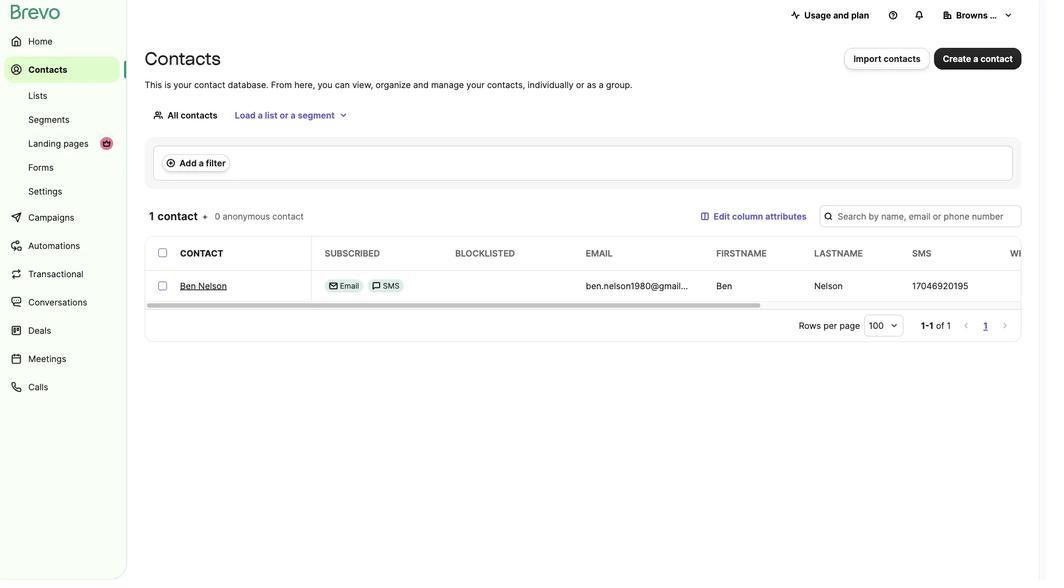 Task type: locate. For each thing, give the bounding box(es) containing it.
plan
[[852, 10, 870, 20]]

sms
[[913, 248, 932, 259], [383, 282, 400, 291]]

or
[[576, 79, 585, 90], [280, 110, 289, 121]]

0 horizontal spatial contacts
[[181, 110, 218, 121]]

ben down firstname
[[717, 281, 733, 291]]

0 horizontal spatial or
[[280, 110, 289, 121]]

contacts for all contacts
[[181, 110, 218, 121]]

contact
[[180, 248, 224, 259]]

page
[[840, 321, 861, 331]]

1 ben from the left
[[180, 281, 196, 291]]

contacts right all
[[181, 110, 218, 121]]

import contacts button
[[845, 48, 930, 70]]

left___c25ys image
[[329, 282, 338, 291], [372, 282, 381, 291]]

load
[[235, 110, 256, 121]]

or right list
[[280, 110, 289, 121]]

view,
[[352, 79, 373, 90]]

100
[[869, 321, 884, 331]]

contact
[[981, 53, 1013, 64], [194, 79, 226, 90], [158, 210, 198, 223], [273, 211, 304, 222]]

contact up all contacts
[[194, 79, 226, 90]]

automations
[[28, 241, 80, 251]]

whatsa
[[1011, 248, 1048, 259]]

0 horizontal spatial contacts
[[28, 64, 67, 75]]

anonymous
[[223, 211, 270, 222]]

edit column attributes
[[714, 211, 807, 222]]

your
[[174, 79, 192, 90], [467, 79, 485, 90]]

left___c25ys image for email
[[329, 282, 338, 291]]

contact right anonymous
[[273, 211, 304, 222]]

0 vertical spatial and
[[834, 10, 849, 20]]

settings
[[28, 186, 62, 197]]

enterprise
[[990, 10, 1034, 20]]

1 vertical spatial or
[[280, 110, 289, 121]]

edit column attributes button
[[692, 206, 816, 227]]

meetings
[[28, 354, 66, 364]]

settings link
[[4, 181, 120, 202]]

a right add
[[199, 158, 204, 168]]

a left list
[[258, 110, 263, 121]]

1-
[[922, 321, 930, 331]]

deals link
[[4, 318, 120, 344]]

sms down search by name, email or phone number search field
[[913, 248, 932, 259]]

ben nelson link
[[180, 280, 227, 293]]

1 nelson from the left
[[198, 281, 227, 291]]

1 left___c25ys image from the left
[[329, 282, 338, 291]]

and left manage
[[414, 79, 429, 90]]

0 horizontal spatial and
[[414, 79, 429, 90]]

contact right 'create'
[[981, 53, 1013, 64]]

2 left___c25ys image from the left
[[372, 282, 381, 291]]

as
[[587, 79, 597, 90]]

left___c25ys image right email
[[372, 282, 381, 291]]

a right 'create'
[[974, 53, 979, 64]]

contacts up "is"
[[145, 48, 221, 69]]

your right "is"
[[174, 79, 192, 90]]

rows
[[799, 321, 821, 331]]

1 horizontal spatial contacts
[[145, 48, 221, 69]]

1-1 of 1
[[922, 321, 951, 331]]

transactional link
[[4, 261, 120, 287]]

0 vertical spatial or
[[576, 79, 585, 90]]

contacts
[[145, 48, 221, 69], [28, 64, 67, 75]]

1 horizontal spatial sms
[[913, 248, 932, 259]]

subscribed
[[325, 248, 380, 259]]

1 horizontal spatial contacts
[[884, 53, 921, 64]]

blocklisted
[[456, 248, 515, 259]]

this is your contact database. from here, you can view, organize and manage your contacts, individually or as a group.
[[145, 79, 633, 90]]

Search by name, email or phone number search field
[[820, 206, 1022, 227]]

17046920195
[[913, 281, 969, 291]]

segments link
[[4, 109, 120, 131]]

1 horizontal spatial nelson
[[815, 281, 843, 291]]

2 ben from the left
[[717, 281, 733, 291]]

1 horizontal spatial your
[[467, 79, 485, 90]]

contacts inside import contacts "button"
[[884, 53, 921, 64]]

contacts up lists
[[28, 64, 67, 75]]

and
[[834, 10, 849, 20], [414, 79, 429, 90]]

0 horizontal spatial left___c25ys image
[[329, 282, 338, 291]]

ben down contact
[[180, 281, 196, 291]]

or left as
[[576, 79, 585, 90]]

you
[[318, 79, 333, 90]]

lists link
[[4, 85, 120, 107]]

1 button
[[982, 318, 990, 334]]

home
[[28, 36, 53, 47]]

0 horizontal spatial your
[[174, 79, 192, 90]]

ben
[[180, 281, 196, 291], [717, 281, 733, 291]]

a for create a contact
[[974, 53, 979, 64]]

usage and plan button
[[783, 4, 878, 26]]

firstname
[[717, 248, 767, 259]]

segments
[[28, 114, 70, 125]]

nelson down lastname
[[815, 281, 843, 291]]

create a contact
[[943, 53, 1013, 64]]

a
[[974, 53, 979, 64], [599, 79, 604, 90], [258, 110, 263, 121], [291, 110, 296, 121], [199, 158, 204, 168]]

create
[[943, 53, 972, 64]]

1 horizontal spatial or
[[576, 79, 585, 90]]

filter
[[206, 158, 226, 168]]

0 horizontal spatial sms
[[383, 282, 400, 291]]

nelson
[[198, 281, 227, 291], [815, 281, 843, 291]]

0 vertical spatial contacts
[[884, 53, 921, 64]]

1 horizontal spatial left___c25ys image
[[372, 282, 381, 291]]

nelson down contact
[[198, 281, 227, 291]]

1 horizontal spatial and
[[834, 10, 849, 20]]

all contacts
[[168, 110, 218, 121]]

calls link
[[4, 374, 120, 401]]

sms right email
[[383, 282, 400, 291]]

left___rvooi image
[[102, 139, 111, 148]]

contacts right import
[[884, 53, 921, 64]]

your right manage
[[467, 79, 485, 90]]

1 vertical spatial contacts
[[181, 110, 218, 121]]

1 horizontal spatial ben
[[717, 281, 733, 291]]

0 horizontal spatial nelson
[[198, 281, 227, 291]]

and left plan
[[834, 10, 849, 20]]

contacts link
[[4, 57, 120, 83]]

0 horizontal spatial ben
[[180, 281, 196, 291]]

here,
[[294, 79, 315, 90]]

left___c25ys image left email
[[329, 282, 338, 291]]

contacts for import contacts
[[884, 53, 921, 64]]

1 vertical spatial sms
[[383, 282, 400, 291]]

1
[[149, 210, 155, 223], [930, 321, 934, 331], [947, 321, 951, 331], [984, 321, 988, 331]]



Task type: vqa. For each thing, say whether or not it's contained in the screenshot.
Ben the Ben
yes



Task type: describe. For each thing, give the bounding box(es) containing it.
0
[[215, 211, 220, 222]]

2 nelson from the left
[[815, 281, 843, 291]]

list
[[265, 110, 278, 121]]

browns enterprise button
[[935, 4, 1034, 26]]

calls
[[28, 382, 48, 393]]

left___c25ys image for sms
[[372, 282, 381, 291]]

column
[[733, 211, 764, 222]]

campaigns
[[28, 212, 74, 223]]

forms link
[[4, 157, 120, 179]]

contact inside create a contact button
[[981, 53, 1013, 64]]

edit
[[714, 211, 730, 222]]

create a contact button
[[935, 48, 1022, 70]]

organize
[[376, 79, 411, 90]]

conversations
[[28, 297, 87, 308]]

contact left +
[[158, 210, 198, 223]]

add
[[180, 158, 197, 168]]

segment
[[298, 110, 335, 121]]

and inside button
[[834, 10, 849, 20]]

database.
[[228, 79, 269, 90]]

per
[[824, 321, 838, 331]]

is
[[165, 79, 171, 90]]

100 button
[[865, 315, 904, 337]]

import
[[854, 53, 882, 64]]

group.
[[606, 79, 633, 90]]

contact inside 1 contact + 0 anonymous contact
[[273, 211, 304, 222]]

email
[[586, 248, 613, 259]]

1 contact + 0 anonymous contact
[[149, 210, 304, 223]]

attributes
[[766, 211, 807, 222]]

a for load a list or a segment
[[258, 110, 263, 121]]

or inside button
[[280, 110, 289, 121]]

campaigns link
[[4, 205, 120, 231]]

transactional
[[28, 269, 83, 279]]

ben nelson
[[180, 281, 227, 291]]

usage and plan
[[805, 10, 870, 20]]

0 vertical spatial sms
[[913, 248, 932, 259]]

manage
[[431, 79, 464, 90]]

ben for ben nelson
[[180, 281, 196, 291]]

deals
[[28, 325, 51, 336]]

lists
[[28, 90, 47, 101]]

1 inside button
[[984, 321, 988, 331]]

add a filter
[[180, 158, 226, 168]]

meetings link
[[4, 346, 120, 372]]

load a list or a segment button
[[226, 104, 357, 126]]

ben for ben
[[717, 281, 733, 291]]

browns
[[957, 10, 988, 20]]

landing
[[28, 138, 61, 149]]

conversations link
[[4, 290, 120, 316]]

lastname
[[815, 248, 863, 259]]

browns enterprise
[[957, 10, 1034, 20]]

pages
[[64, 138, 89, 149]]

a right list
[[291, 110, 296, 121]]

ben.nelson1980@gmail.com
[[586, 281, 701, 291]]

import contacts
[[854, 53, 921, 64]]

usage
[[805, 10, 832, 20]]

email
[[340, 282, 359, 291]]

+
[[202, 211, 208, 222]]

this
[[145, 79, 162, 90]]

of
[[937, 321, 945, 331]]

nelson inside ben nelson link
[[198, 281, 227, 291]]

1 vertical spatial and
[[414, 79, 429, 90]]

a for add a filter
[[199, 158, 204, 168]]

forms
[[28, 162, 54, 173]]

load a list or a segment
[[235, 110, 335, 121]]

landing pages
[[28, 138, 89, 149]]

individually
[[528, 79, 574, 90]]

home link
[[4, 28, 120, 54]]

can
[[335, 79, 350, 90]]

add a filter button
[[162, 155, 230, 172]]

all
[[168, 110, 178, 121]]

1 your from the left
[[174, 79, 192, 90]]

landing pages link
[[4, 133, 120, 155]]

rows per page
[[799, 321, 861, 331]]

contacts,
[[487, 79, 525, 90]]

from
[[271, 79, 292, 90]]

automations link
[[4, 233, 120, 259]]

2 your from the left
[[467, 79, 485, 90]]

a right as
[[599, 79, 604, 90]]



